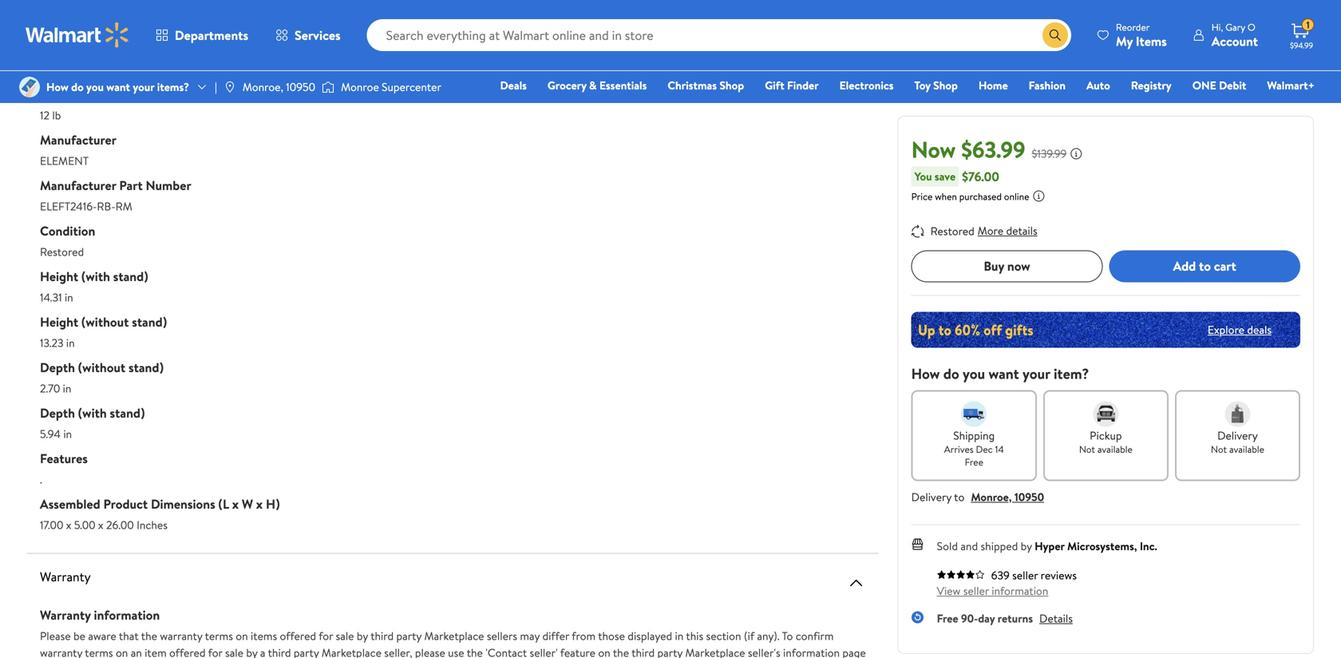 Task type: vqa. For each thing, say whether or not it's contained in the screenshot.
leftmost 10950
yes



Task type: locate. For each thing, give the bounding box(es) containing it.
2 available from the left
[[1230, 442, 1265, 456]]

0 vertical spatial do
[[71, 79, 84, 95]]

0 vertical spatial product
[[103, 85, 148, 103]]

10950
[[286, 79, 316, 95], [1015, 489, 1045, 505]]

1 vertical spatial warranty
[[40, 606, 91, 624]]

grocery & essentials
[[548, 77, 647, 93]]

manufacturer
[[40, 131, 117, 149], [40, 177, 116, 194]]

seller right 639 at the bottom right
[[1013, 567, 1039, 583]]

in right the 5.94
[[63, 426, 72, 442]]

1 product from the top
[[103, 85, 148, 103]]

2 horizontal spatial marketplace
[[686, 645, 746, 658]]

buy now button
[[912, 250, 1103, 282]]

the
[[141, 628, 157, 644], [467, 645, 483, 658], [613, 645, 629, 658]]

available down intent image for delivery
[[1230, 442, 1265, 456]]

1 height from the top
[[40, 268, 78, 285]]

aware
[[88, 628, 116, 644]]

0 vertical spatial how
[[46, 79, 69, 95]]

seller down 3.8592 stars out of 5, based on 639 seller reviews element
[[964, 583, 990, 598]]

to left cart in the top of the page
[[1200, 257, 1212, 275]]

1 vertical spatial offered
[[169, 645, 206, 658]]

on left an
[[116, 645, 128, 658]]

on
[[236, 628, 248, 644], [116, 645, 128, 658], [599, 645, 611, 658]]

price
[[912, 189, 933, 203]]

assembled
[[40, 85, 100, 103], [40, 495, 100, 513]]

marketplace left seller,
[[322, 645, 382, 658]]

0 horizontal spatial information
[[94, 606, 160, 624]]

14
[[996, 442, 1005, 456]]

want
[[106, 79, 130, 95], [989, 364, 1020, 384]]

third right a at the left
[[268, 645, 291, 658]]

for left a at the left
[[208, 645, 223, 658]]

1 horizontal spatial seller
[[1013, 567, 1039, 583]]

my
[[1116, 32, 1133, 50]]

party down displayed at the bottom of the page
[[658, 645, 683, 658]]

the down those
[[613, 645, 629, 658]]

0 vertical spatial you
[[86, 79, 104, 95]]

0 horizontal spatial terms
[[85, 645, 113, 658]]

Walmart Site-Wide search field
[[367, 19, 1072, 51]]

0 horizontal spatial do
[[71, 79, 84, 95]]

5.94
[[40, 426, 61, 442]]

free down shipping at the bottom
[[965, 455, 984, 469]]

0 vertical spatial sale
[[336, 628, 354, 644]]

 image left 60
[[19, 77, 40, 97]]

want for items?
[[106, 79, 130, 95]]

do
[[71, 79, 84, 95], [944, 364, 960, 384]]

hi,
[[1212, 20, 1224, 34]]

warranty information please be aware that the warranty terms on items offered for sale by third party marketplace sellers may differ from those displayed in this section (if any). to confirm warranty terms on an item offered for sale by a third party marketplace seller, please use the 'contact seller' feature on the third party marketplace seller's information pag
[[40, 606, 866, 658]]

details
[[1007, 223, 1038, 239]]

how
[[46, 79, 69, 95], [912, 364, 940, 384]]

1 vertical spatial delivery
[[912, 489, 952, 505]]

delivery for not
[[1218, 428, 1259, 443]]

offered right item
[[169, 645, 206, 658]]

warranty inside warranty information please be aware that the warranty terms on items offered for sale by third party marketplace sellers may differ from those displayed in this section (if any). to confirm warranty terms on an item offered for sale by a third party marketplace seller, please use the 'contact seller' feature on the third party marketplace seller's information pag
[[40, 606, 91, 624]]

0 vertical spatial by
[[1021, 538, 1033, 554]]

0 horizontal spatial the
[[141, 628, 157, 644]]

1 horizontal spatial you
[[963, 364, 986, 384]]

warranty image
[[847, 573, 866, 593]]

not down intent image for pickup
[[1080, 442, 1096, 456]]

free left the 90-
[[937, 610, 959, 626]]

0 vertical spatial your
[[133, 79, 154, 95]]

stand)
[[113, 268, 148, 285], [132, 313, 167, 331], [129, 359, 164, 376], [110, 404, 145, 422]]

details button
[[1040, 610, 1073, 626]]

shop right christmas
[[720, 77, 745, 93]]

delivery up sold
[[912, 489, 952, 505]]

view seller information
[[937, 583, 1049, 598]]

0 horizontal spatial want
[[106, 79, 130, 95]]

item?
[[1054, 364, 1090, 384]]

shop inside christmas shop link
[[720, 77, 745, 93]]

not inside pickup not available
[[1080, 442, 1096, 456]]

marketplace down section
[[686, 645, 746, 658]]

learn more about strikethrough prices image
[[1071, 147, 1083, 160]]

available inside delivery not available
[[1230, 442, 1265, 456]]

0 horizontal spatial marketplace
[[322, 645, 382, 658]]

depth up the 5.94
[[40, 404, 75, 422]]

height up 14.31
[[40, 268, 78, 285]]

monroe, 10950
[[243, 79, 316, 95]]

0 vertical spatial offered
[[280, 628, 316, 644]]

offered
[[280, 628, 316, 644], [169, 645, 206, 658]]

1 horizontal spatial 10950
[[1015, 489, 1045, 505]]

available
[[1098, 442, 1133, 456], [1230, 442, 1265, 456]]

0 vertical spatial warranty
[[40, 568, 91, 585]]

party right a at the left
[[294, 645, 319, 658]]

x right w
[[256, 495, 263, 513]]

your left the items?
[[133, 79, 154, 95]]

in right 2.70
[[63, 381, 71, 396]]

available for delivery
[[1230, 442, 1265, 456]]

from
[[572, 628, 596, 644]]

refresh
[[40, 40, 83, 58]]

$76.00
[[963, 168, 1000, 185]]

1 not from the left
[[1080, 442, 1096, 456]]

0 vertical spatial restored
[[931, 223, 975, 239]]

1 horizontal spatial sale
[[336, 628, 354, 644]]

0 horizontal spatial available
[[1098, 442, 1133, 456]]

any).
[[758, 628, 780, 644]]

2 horizontal spatial information
[[992, 583, 1049, 598]]

 image right |
[[224, 81, 236, 93]]

by
[[1021, 538, 1033, 554], [357, 628, 368, 644], [246, 645, 258, 658]]

you down rate
[[86, 79, 104, 95]]

monroe, down dec
[[971, 489, 1012, 505]]

in left "this"
[[675, 628, 684, 644]]

led
[[40, 16, 60, 32]]

christmas shop link
[[661, 77, 752, 94]]

available inside pickup not available
[[1098, 442, 1133, 456]]

0 horizontal spatial not
[[1080, 442, 1096, 456]]

terms left items
[[205, 628, 233, 644]]

0 horizontal spatial you
[[86, 79, 104, 95]]

assembled up 5.00 at the left bottom of the page
[[40, 495, 100, 513]]

to
[[782, 628, 793, 644]]

(with up features
[[78, 404, 107, 422]]

information up the returns
[[992, 583, 1049, 598]]

for
[[319, 628, 333, 644], [208, 645, 223, 658]]

1 horizontal spatial not
[[1212, 442, 1228, 456]]

10950 up sold and shipped by hyper microsystems, inc.
[[1015, 489, 1045, 505]]

&
[[589, 77, 597, 93]]

third up seller,
[[371, 628, 394, 644]]

2 depth from the top
[[40, 404, 75, 422]]

information up that
[[94, 606, 160, 624]]

third down displayed at the bottom of the page
[[632, 645, 655, 658]]

monroe, 10950 button
[[971, 489, 1045, 505]]

restored down when
[[931, 223, 975, 239]]

1 vertical spatial terms
[[85, 645, 113, 658]]

available for pickup
[[1098, 442, 1133, 456]]

in inside warranty information please be aware that the warranty terms on items offered for sale by third party marketplace sellers may differ from those displayed in this section (if any). to confirm warranty terms on an item offered for sale by a third party marketplace seller, please use the 'contact seller' feature on the third party marketplace seller's information pag
[[675, 628, 684, 644]]

1 horizontal spatial available
[[1230, 442, 1265, 456]]

1 horizontal spatial to
[[1200, 257, 1212, 275]]

0 horizontal spatial how
[[46, 79, 69, 95]]

1 horizontal spatial free
[[965, 455, 984, 469]]

restored inside led refresh rate 60 hz assembled product weight 12 lb manufacturer element manufacturer part number eleft2416-rb-rm condition restored height (with stand) 14.31 in height (without stand) 13.23 in depth (without stand) 2.70 in depth (with stand) 5.94 in features . assembled product dimensions (l x w x h) 17.00 x 5.00 x 26.00 inches
[[40, 244, 84, 260]]

features
[[40, 450, 88, 467]]

intent image for delivery image
[[1226, 401, 1251, 427]]

you
[[86, 79, 104, 95], [963, 364, 986, 384]]

1 horizontal spatial for
[[319, 628, 333, 644]]

departments button
[[142, 16, 262, 54]]

2 height from the top
[[40, 313, 78, 331]]

 image for monroe, 10950
[[224, 81, 236, 93]]

to down arrives
[[955, 489, 965, 505]]

0 vertical spatial assembled
[[40, 85, 100, 103]]

save
[[935, 168, 956, 184]]

for right items
[[319, 628, 333, 644]]

rate
[[86, 40, 112, 58]]

0 horizontal spatial to
[[955, 489, 965, 505]]

you save $76.00
[[915, 168, 1000, 185]]

1 warranty from the top
[[40, 568, 91, 585]]

2 warranty from the top
[[40, 606, 91, 624]]

(with
[[81, 268, 110, 285], [78, 404, 107, 422]]

warranty down please
[[40, 645, 82, 658]]

those
[[598, 628, 625, 644]]

assembled up lb
[[40, 85, 100, 103]]

$94.99
[[1291, 40, 1314, 51]]

1 vertical spatial to
[[955, 489, 965, 505]]

differ
[[543, 628, 570, 644]]

x
[[232, 495, 239, 513], [256, 495, 263, 513], [66, 517, 71, 533], [98, 517, 104, 533]]

information down confirm on the bottom
[[784, 645, 840, 658]]

1 vertical spatial warranty
[[40, 645, 82, 658]]

want left item?
[[989, 364, 1020, 384]]

1 vertical spatial sale
[[225, 645, 244, 658]]

1 vertical spatial monroe,
[[971, 489, 1012, 505]]

your left item?
[[1023, 364, 1051, 384]]

warranty down 17.00
[[40, 568, 91, 585]]

sale
[[336, 628, 354, 644], [225, 645, 244, 658]]

to for add
[[1200, 257, 1212, 275]]

1 vertical spatial want
[[989, 364, 1020, 384]]

2 horizontal spatial  image
[[322, 79, 335, 95]]

third
[[371, 628, 394, 644], [268, 645, 291, 658], [632, 645, 655, 658]]

0 vertical spatial delivery
[[1218, 428, 1259, 443]]

639 seller reviews
[[992, 567, 1077, 583]]

product left weight
[[103, 85, 148, 103]]

0 vertical spatial to
[[1200, 257, 1212, 275]]

please
[[415, 645, 446, 658]]

warranty
[[160, 628, 202, 644], [40, 645, 82, 658]]

(with down condition
[[81, 268, 110, 285]]

0 vertical spatial 10950
[[286, 79, 316, 95]]

1 vertical spatial restored
[[40, 244, 84, 260]]

1 horizontal spatial marketplace
[[424, 628, 484, 644]]

 image
[[19, 77, 40, 97], [322, 79, 335, 95], [224, 81, 236, 93]]

want down rate
[[106, 79, 130, 95]]

o
[[1248, 20, 1256, 34]]

0 vertical spatial warranty
[[160, 628, 202, 644]]

warranty up please
[[40, 606, 91, 624]]

grocery & essentials link
[[541, 77, 654, 94]]

0 vertical spatial want
[[106, 79, 130, 95]]

depth up 2.70
[[40, 359, 75, 376]]

items
[[1136, 32, 1168, 50]]

0 horizontal spatial for
[[208, 645, 223, 658]]

terms down the aware
[[85, 645, 113, 658]]

1 horizontal spatial shop
[[934, 77, 958, 93]]

0 horizontal spatial offered
[[169, 645, 206, 658]]

monroe, right |
[[243, 79, 283, 95]]

details
[[1040, 610, 1073, 626]]

height up 13.23
[[40, 313, 78, 331]]

your for item?
[[1023, 364, 1051, 384]]

x right 5.00 at the left bottom of the page
[[98, 517, 104, 533]]

warranty for warranty information please be aware that the warranty terms on items offered for sale by third party marketplace sellers may differ from those displayed in this section (if any). to confirm warranty terms on an item offered for sale by a third party marketplace seller, please use the 'contact seller' feature on the third party marketplace seller's information pag
[[40, 606, 91, 624]]

do for how do you want your items?
[[71, 79, 84, 95]]

1 horizontal spatial your
[[1023, 364, 1051, 384]]

do for how do you want your item?
[[944, 364, 960, 384]]

party up seller,
[[397, 628, 422, 644]]

0 horizontal spatial shop
[[720, 77, 745, 93]]

on down those
[[599, 645, 611, 658]]

sold
[[937, 538, 958, 554]]

0 horizontal spatial delivery
[[912, 489, 952, 505]]

1 horizontal spatial do
[[944, 364, 960, 384]]

services
[[295, 26, 341, 44]]

offered right items
[[280, 628, 316, 644]]

2 vertical spatial information
[[784, 645, 840, 658]]

rm
[[115, 198, 132, 214]]

cart
[[1215, 257, 1237, 275]]

1 horizontal spatial on
[[236, 628, 248, 644]]

eleft2416-
[[40, 198, 97, 214]]

returns
[[998, 610, 1034, 626]]

1 manufacturer from the top
[[40, 131, 117, 149]]

the up item
[[141, 628, 157, 644]]

2 vertical spatial by
[[246, 645, 258, 658]]

not for pickup
[[1080, 442, 1096, 456]]

number
[[146, 177, 191, 194]]

not for delivery
[[1212, 442, 1228, 456]]

grocery
[[548, 77, 587, 93]]

marketplace up use
[[424, 628, 484, 644]]

warranty up item
[[160, 628, 202, 644]]

0 horizontal spatial seller
[[964, 583, 990, 598]]

how do you want your items?
[[46, 79, 189, 95]]

10950 down 'services' 'dropdown button'
[[286, 79, 316, 95]]

1 vertical spatial height
[[40, 313, 78, 331]]

manufacturer up eleft2416-
[[40, 177, 116, 194]]

free inside shipping arrives dec 14 free
[[965, 455, 984, 469]]

0 vertical spatial height
[[40, 268, 78, 285]]

to inside button
[[1200, 257, 1212, 275]]

1 vertical spatial product
[[103, 495, 148, 513]]

view
[[937, 583, 961, 598]]

 image for monroe supercenter
[[322, 79, 335, 95]]

confirm
[[796, 628, 834, 644]]

1 vertical spatial 10950
[[1015, 489, 1045, 505]]

registry link
[[1124, 77, 1179, 94]]

sold and shipped by hyper microsystems, inc.
[[937, 538, 1158, 554]]

5.00
[[74, 517, 96, 533]]

not down intent image for delivery
[[1212, 442, 1228, 456]]

0 horizontal spatial free
[[937, 610, 959, 626]]

 image for how do you want your items?
[[19, 77, 40, 97]]

product up "26.00" on the left of page
[[103, 495, 148, 513]]

you up intent image for shipping in the bottom right of the page
[[963, 364, 986, 384]]

delivery down intent image for delivery
[[1218, 428, 1259, 443]]

2 shop from the left
[[934, 77, 958, 93]]

finder
[[788, 77, 819, 93]]

 image left the monroe
[[322, 79, 335, 95]]

depth
[[40, 359, 75, 376], [40, 404, 75, 422]]

1 horizontal spatial by
[[357, 628, 368, 644]]

1 assembled from the top
[[40, 85, 100, 103]]

1 vertical spatial you
[[963, 364, 986, 384]]

1 horizontal spatial want
[[989, 364, 1020, 384]]

deals link
[[493, 77, 534, 94]]

0 horizontal spatial your
[[133, 79, 154, 95]]

0 horizontal spatial  image
[[19, 77, 40, 97]]

shop right 'toy'
[[934, 77, 958, 93]]

home link
[[972, 77, 1016, 94]]

1 vertical spatial your
[[1023, 364, 1051, 384]]

shop inside toy shop link
[[934, 77, 958, 93]]

1 vertical spatial how
[[912, 364, 940, 384]]

you for how do you want your item?
[[963, 364, 986, 384]]

rb-
[[97, 198, 116, 214]]

not inside delivery not available
[[1212, 442, 1228, 456]]

restored down condition
[[40, 244, 84, 260]]

2 not from the left
[[1212, 442, 1228, 456]]

delivery inside delivery not available
[[1218, 428, 1259, 443]]

2 horizontal spatial by
[[1021, 538, 1033, 554]]

1 horizontal spatial party
[[397, 628, 422, 644]]

available down intent image for pickup
[[1098, 442, 1133, 456]]

intent image for pickup image
[[1094, 401, 1119, 427]]

walmart+
[[1268, 77, 1315, 93]]

how for how do you want your items?
[[46, 79, 69, 95]]

manufacturer up the element
[[40, 131, 117, 149]]

explore deals link
[[1202, 315, 1279, 344]]

1 vertical spatial manufacturer
[[40, 177, 116, 194]]

restored
[[931, 223, 975, 239], [40, 244, 84, 260]]

the right use
[[467, 645, 483, 658]]

shop for toy shop
[[934, 77, 958, 93]]

1 vertical spatial do
[[944, 364, 960, 384]]

do down refresh
[[71, 79, 84, 95]]

essentials
[[600, 77, 647, 93]]

1 available from the left
[[1098, 442, 1133, 456]]

arrives
[[945, 442, 974, 456]]

how for how do you want your item?
[[912, 364, 940, 384]]

1 shop from the left
[[720, 77, 745, 93]]

items
[[251, 628, 277, 644]]

you for how do you want your items?
[[86, 79, 104, 95]]

toy
[[915, 77, 931, 93]]

when
[[935, 189, 958, 203]]

26.00
[[106, 517, 134, 533]]

1 horizontal spatial how
[[912, 364, 940, 384]]

1 vertical spatial assembled
[[40, 495, 100, 513]]

on left items
[[236, 628, 248, 644]]

do up shipping at the bottom
[[944, 364, 960, 384]]



Task type: describe. For each thing, give the bounding box(es) containing it.
0 vertical spatial (with
[[81, 268, 110, 285]]

gift finder link
[[758, 77, 826, 94]]

displayed
[[628, 628, 673, 644]]

up to sixty percent off deals. shop now. image
[[912, 312, 1301, 348]]

1 horizontal spatial monroe,
[[971, 489, 1012, 505]]

|
[[215, 79, 217, 95]]

0 horizontal spatial third
[[268, 645, 291, 658]]

electronics
[[840, 77, 894, 93]]

part
[[119, 177, 143, 194]]

auto
[[1087, 77, 1111, 93]]

.
[[40, 472, 42, 487]]

shipped
[[981, 538, 1019, 554]]

explore
[[1208, 322, 1245, 337]]

1 horizontal spatial warranty
[[160, 628, 202, 644]]

seller for view
[[964, 583, 990, 598]]

0 horizontal spatial monroe,
[[243, 79, 283, 95]]

2 assembled from the top
[[40, 495, 100, 513]]

seller for 639
[[1013, 567, 1039, 583]]

17.00
[[40, 517, 63, 533]]

639
[[992, 567, 1010, 583]]

monroe
[[341, 79, 379, 95]]

a
[[260, 645, 266, 658]]

may
[[520, 628, 540, 644]]

0 horizontal spatial party
[[294, 645, 319, 658]]

gift finder
[[765, 77, 819, 93]]

free 90-day returns details
[[937, 610, 1073, 626]]

electronics link
[[833, 77, 901, 94]]

1 depth from the top
[[40, 359, 75, 376]]

please
[[40, 628, 71, 644]]

fashion link
[[1022, 77, 1073, 94]]

1 vertical spatial information
[[94, 606, 160, 624]]

shipping
[[954, 428, 995, 443]]

and
[[961, 538, 979, 554]]

walmart+ link
[[1261, 77, 1323, 94]]

intent image for shipping image
[[962, 401, 987, 427]]

2 product from the top
[[103, 495, 148, 513]]

that
[[119, 628, 139, 644]]

weight
[[151, 85, 191, 103]]

services button
[[262, 16, 354, 54]]

your for items?
[[133, 79, 154, 95]]

reorder my items
[[1116, 20, 1168, 50]]

registry
[[1132, 77, 1172, 93]]

delivery not available
[[1212, 428, 1265, 456]]

reviews
[[1041, 567, 1077, 583]]

shop for christmas shop
[[720, 77, 745, 93]]

an
[[131, 645, 142, 658]]

sellers
[[487, 628, 518, 644]]

14.31
[[40, 290, 62, 305]]

60
[[40, 62, 53, 77]]

0 horizontal spatial warranty
[[40, 645, 82, 658]]

now
[[1008, 257, 1031, 275]]

deals
[[1248, 322, 1272, 337]]

fashion
[[1029, 77, 1066, 93]]

0 vertical spatial for
[[319, 628, 333, 644]]

more details
[[978, 223, 1038, 239]]

pickup
[[1090, 428, 1123, 443]]

13.23
[[40, 335, 64, 351]]

1 vertical spatial by
[[357, 628, 368, 644]]

in right 14.31
[[65, 290, 73, 305]]

0 horizontal spatial on
[[116, 645, 128, 658]]

h)
[[266, 495, 280, 513]]

lb
[[52, 107, 61, 123]]

2 manufacturer from the top
[[40, 177, 116, 194]]

1 vertical spatial (without
[[78, 359, 126, 376]]

dimensions
[[151, 495, 215, 513]]

2 horizontal spatial third
[[632, 645, 655, 658]]

now
[[912, 134, 956, 165]]

pickup not available
[[1080, 428, 1133, 456]]

1 horizontal spatial offered
[[280, 628, 316, 644]]

add
[[1174, 257, 1197, 275]]

1 horizontal spatial the
[[467, 645, 483, 658]]

section
[[707, 628, 742, 644]]

view seller information link
[[937, 583, 1049, 598]]

gift
[[765, 77, 785, 93]]

Search search field
[[367, 19, 1072, 51]]

1 horizontal spatial restored
[[931, 223, 975, 239]]

1 vertical spatial free
[[937, 610, 959, 626]]

element
[[40, 153, 89, 169]]

seller'
[[530, 645, 558, 658]]

feature
[[561, 645, 596, 658]]

deals
[[500, 77, 527, 93]]

0 vertical spatial terms
[[205, 628, 233, 644]]

departments
[[175, 26, 248, 44]]

toy shop link
[[908, 77, 966, 94]]

items?
[[157, 79, 189, 95]]

use
[[448, 645, 465, 658]]

to for delivery
[[955, 489, 965, 505]]

day
[[979, 610, 996, 626]]

search icon image
[[1049, 29, 1062, 42]]

0 vertical spatial information
[[992, 583, 1049, 598]]

want for item?
[[989, 364, 1020, 384]]

warranty for warranty
[[40, 568, 91, 585]]

2 horizontal spatial party
[[658, 645, 683, 658]]

legal information image
[[1033, 189, 1046, 202]]

dec
[[976, 442, 993, 456]]

be
[[73, 628, 85, 644]]

gary
[[1226, 20, 1246, 34]]

one
[[1193, 77, 1217, 93]]

1 horizontal spatial information
[[784, 645, 840, 658]]

2 horizontal spatial the
[[613, 645, 629, 658]]

(if
[[744, 628, 755, 644]]

0 horizontal spatial 10950
[[286, 79, 316, 95]]

3.8592 stars out of 5, based on 639 seller reviews element
[[937, 570, 985, 579]]

home
[[979, 77, 1008, 93]]

0 vertical spatial (without
[[81, 313, 129, 331]]

x right (l
[[232, 495, 239, 513]]

christmas
[[668, 77, 717, 93]]

walmart image
[[26, 22, 129, 48]]

x left 5.00 at the left bottom of the page
[[66, 517, 71, 533]]

1 vertical spatial (with
[[78, 404, 107, 422]]

in right 13.23
[[66, 335, 75, 351]]

1 vertical spatial for
[[208, 645, 223, 658]]

led refresh rate 60 hz assembled product weight 12 lb manufacturer element manufacturer part number eleft2416-rb-rm condition restored height (with stand) 14.31 in height (without stand) 13.23 in depth (without stand) 2.70 in depth (with stand) 5.94 in features . assembled product dimensions (l x w x h) 17.00 x 5.00 x 26.00 inches
[[40, 16, 280, 533]]

toy shop
[[915, 77, 958, 93]]

2.70
[[40, 381, 60, 396]]

0 horizontal spatial by
[[246, 645, 258, 658]]

delivery for to
[[912, 489, 952, 505]]

auto link
[[1080, 77, 1118, 94]]

one debit
[[1193, 77, 1247, 93]]

1
[[1307, 18, 1310, 32]]

1 horizontal spatial third
[[371, 628, 394, 644]]

account
[[1212, 32, 1259, 50]]

2 horizontal spatial on
[[599, 645, 611, 658]]

0 horizontal spatial sale
[[225, 645, 244, 658]]

online
[[1005, 189, 1030, 203]]



